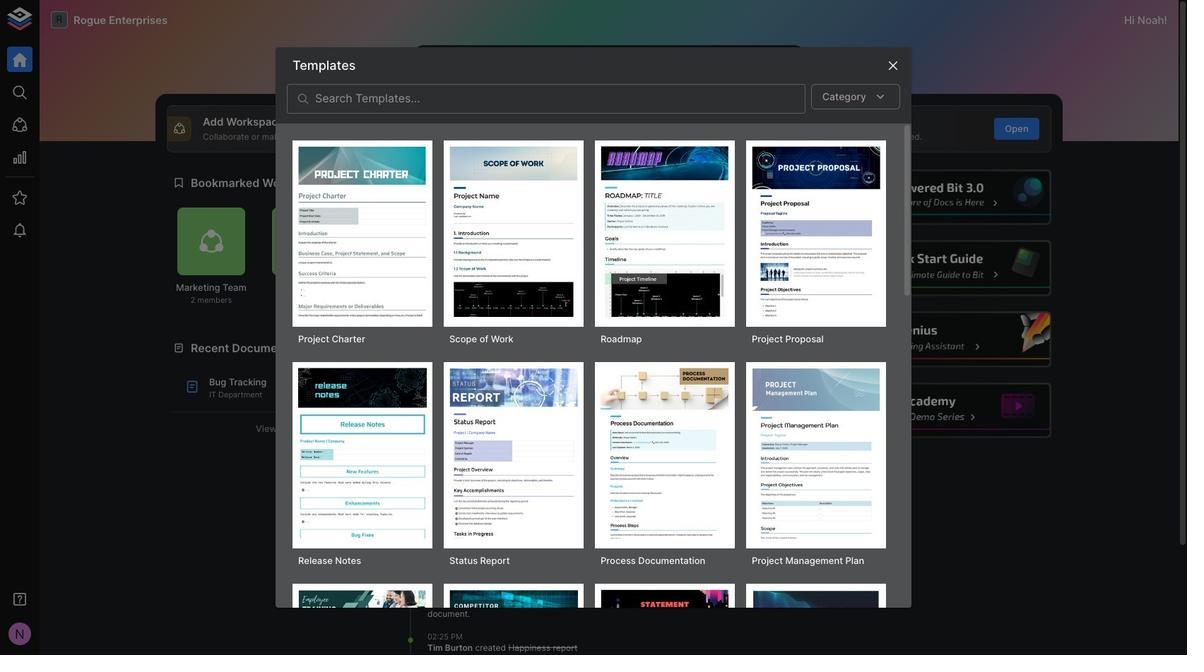 Task type: locate. For each thing, give the bounding box(es) containing it.
status report image
[[449, 368, 578, 539]]

project management plan image
[[752, 368, 880, 539]]

help image
[[839, 169, 1051, 225], [839, 241, 1051, 297], [839, 312, 1051, 368], [839, 383, 1051, 439]]

dialog
[[276, 47, 912, 656]]

project proposal image
[[752, 146, 880, 318]]

Search Templates... text field
[[315, 84, 805, 114]]

project charter image
[[298, 146, 427, 318]]

2 help image from the top
[[839, 241, 1051, 297]]

troubleshooting guide image
[[752, 590, 880, 656]]

process documentation image
[[601, 368, 729, 539]]



Task type: describe. For each thing, give the bounding box(es) containing it.
1 help image from the top
[[839, 169, 1051, 225]]

3 help image from the top
[[839, 312, 1051, 368]]

4 help image from the top
[[839, 383, 1051, 439]]

release notes image
[[298, 368, 427, 539]]

employee training manual image
[[298, 590, 427, 656]]

competitor research report image
[[449, 590, 578, 656]]

scope of work image
[[449, 146, 578, 318]]

statement of work image
[[601, 590, 729, 656]]

roadmap image
[[601, 146, 729, 318]]



Task type: vqa. For each thing, say whether or not it's contained in the screenshot.
4th help image from the bottom
yes



